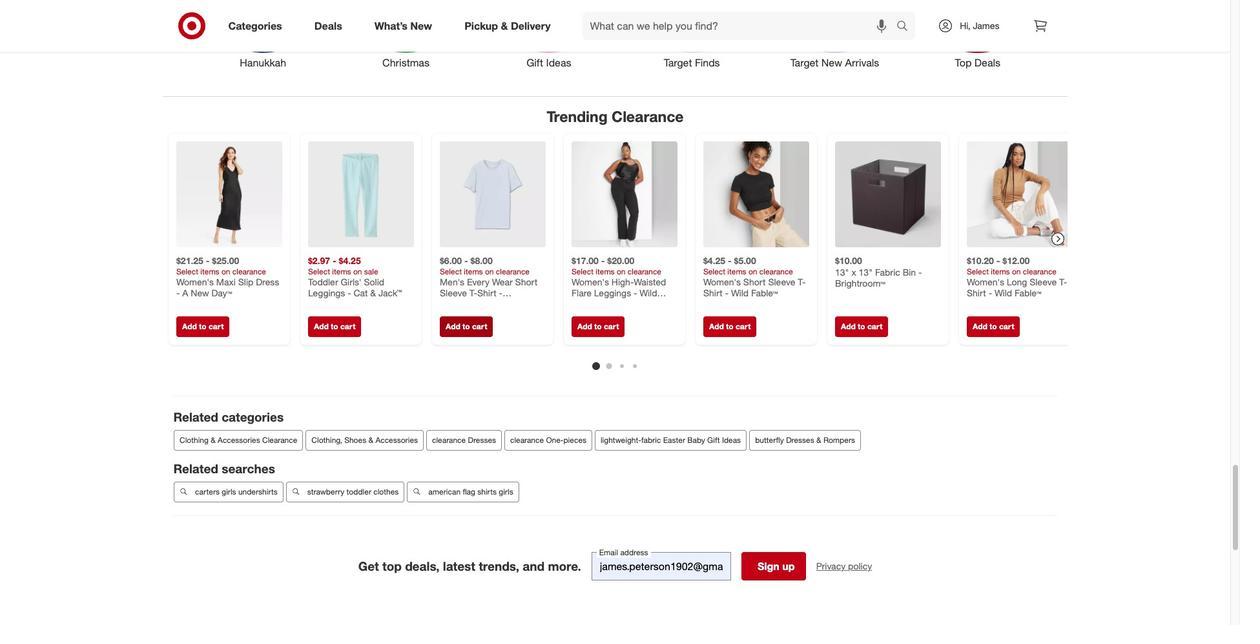 Task type: locate. For each thing, give the bounding box(es) containing it.
& left rompers
[[816, 436, 821, 445]]

& right 'pickup'
[[501, 19, 508, 32]]

fable™ inside $10.20 - $12.00 select items on clearance women's long sleeve t- shirt - wild fable™
[[1014, 287, 1041, 298]]

t- inside $10.20 - $12.00 select items on clearance women's long sleeve t- shirt - wild fable™
[[1059, 276, 1067, 287]]

sleeve inside the $4.25 - $5.00 select items on clearance women's short sleeve t- shirt - wild fable™
[[768, 276, 795, 287]]

13" left x
[[835, 266, 849, 277]]

4 cart from the left
[[604, 321, 619, 331]]

deals right top
[[975, 56, 1001, 69]]

women's up a
[[176, 276, 213, 287]]

2 add from the left
[[314, 321, 328, 331]]

pieces
[[563, 436, 586, 445]]

new for target
[[822, 56, 842, 69]]

james
[[973, 20, 1000, 31]]

pickup
[[465, 19, 498, 32]]

wild inside the $4.25 - $5.00 select items on clearance women's short sleeve t- shirt - wild fable™
[[731, 287, 748, 298]]

on left "sale"
[[353, 266, 362, 276]]

women's long sleeve t-shirt - wild fable™ image
[[967, 141, 1073, 247], [967, 141, 1073, 247]]

1 horizontal spatial short
[[743, 276, 765, 287]]

dress
[[256, 276, 279, 287]]

clothes
[[373, 487, 398, 497]]

women's high-waisted flare leggings - wild fable™ image
[[571, 141, 677, 247], [571, 141, 677, 247]]

2 on from the left
[[353, 266, 362, 276]]

1 vertical spatial deals
[[975, 56, 1001, 69]]

ideas down delivery on the left top
[[546, 56, 571, 69]]

2 girls from the left
[[499, 487, 513, 497]]

clearance dresses
[[432, 436, 496, 445]]

items
[[200, 266, 219, 276], [332, 266, 351, 276], [464, 266, 483, 276], [595, 266, 614, 276], [727, 266, 746, 276], [991, 266, 1010, 276]]

more.
[[548, 559, 581, 574]]

select for women's short sleeve t- shirt - wild fable™
[[703, 266, 725, 276]]

1 vertical spatial clearance
[[262, 436, 297, 445]]

sign up button
[[741, 552, 806, 581]]

related
[[173, 410, 218, 425], [173, 461, 218, 476]]

on down $8.00
[[485, 266, 494, 276]]

add to cart down a
[[182, 321, 223, 331]]

2 horizontal spatial t-
[[1059, 276, 1067, 287]]

sleeve inside $10.20 - $12.00 select items on clearance women's long sleeve t- shirt - wild fable™
[[1029, 276, 1056, 287]]

7 add from the left
[[972, 321, 987, 331]]

add to cart button down the 'long'
[[967, 316, 1020, 337]]

accessories right shoes
[[375, 436, 418, 445]]

dresses for clearance
[[468, 436, 496, 445]]

$4.25 inside the $4.25 - $5.00 select items on clearance women's short sleeve t- shirt - wild fable™
[[703, 255, 725, 266]]

t- down every
[[469, 287, 477, 298]]

add to cart down flare
[[577, 321, 619, 331]]

add to cart down goodfellow
[[445, 321, 487, 331]]

clearance inside $10.20 - $12.00 select items on clearance women's long sleeve t- shirt - wild fable™
[[1023, 266, 1056, 276]]

0 horizontal spatial t-
[[469, 287, 477, 298]]

add to cart for $17.00 - $20.00 select items on clearance women's high-waisted flare leggings - wild fable™
[[577, 321, 619, 331]]

leggings down "toddler"
[[308, 287, 345, 298]]

on for every
[[485, 266, 494, 276]]

shirt inside the $4.25 - $5.00 select items on clearance women's short sleeve t- shirt - wild fable™
[[703, 287, 722, 298]]

3 add from the left
[[445, 321, 460, 331]]

clearance for high-
[[627, 266, 661, 276]]

1 add from the left
[[182, 321, 197, 331]]

add down "toddler"
[[314, 321, 328, 331]]

women's short sleeve t-shirt - wild fable™ image
[[703, 141, 809, 247], [703, 141, 809, 247]]

1 horizontal spatial deals
[[975, 56, 1001, 69]]

add for $10.00 13" x 13" fabric bin - brightroom™
[[841, 321, 855, 331]]

add to cart for $10.00 13" x 13" fabric bin - brightroom™
[[841, 321, 882, 331]]

solid
[[364, 276, 384, 287]]

5 to from the left
[[726, 321, 733, 331]]

every
[[467, 276, 489, 287]]

select inside $21.25 - $25.00 select items on clearance women's maxi slip dress - a new day™
[[176, 266, 198, 276]]

on down $20.00
[[617, 266, 625, 276]]

None text field
[[592, 552, 731, 581]]

items for $12.00
[[991, 266, 1010, 276]]

cart down the $4.25 - $5.00 select items on clearance women's short sleeve t- shirt - wild fable™
[[735, 321, 750, 331]]

1 horizontal spatial shirt
[[703, 287, 722, 298]]

to for 13" x 13" fabric bin - brightroom™
[[858, 321, 865, 331]]

wild for high-
[[639, 287, 657, 298]]

target for target new arrivals
[[790, 56, 819, 69]]

1 horizontal spatial target
[[790, 56, 819, 69]]

$20.00
[[607, 255, 634, 266]]

0 horizontal spatial shirt
[[477, 287, 496, 298]]

add to cart
[[182, 321, 223, 331], [314, 321, 355, 331], [445, 321, 487, 331], [577, 321, 619, 331], [709, 321, 750, 331], [841, 321, 882, 331], [972, 321, 1014, 331]]

what's
[[374, 19, 408, 32]]

4 to from the left
[[594, 321, 601, 331]]

2 items from the left
[[332, 266, 351, 276]]

cart down the 'long'
[[999, 321, 1014, 331]]

fable™ down flare
[[571, 299, 598, 310]]

add down a
[[182, 321, 197, 331]]

hi,
[[960, 20, 971, 31]]

7 cart from the left
[[999, 321, 1014, 331]]

add to cart down the 'long'
[[972, 321, 1014, 331]]

wild down waisted
[[639, 287, 657, 298]]

add
[[182, 321, 197, 331], [314, 321, 328, 331], [445, 321, 460, 331], [577, 321, 592, 331], [709, 321, 724, 331], [841, 321, 855, 331], [972, 321, 987, 331]]

1 short from the left
[[515, 276, 537, 287]]

on for long
[[1012, 266, 1021, 276]]

on inside $17.00 - $20.00 select items on clearance women's high-waisted flare leggings - wild fable™
[[617, 266, 625, 276]]

wild for short
[[731, 287, 748, 298]]

undershirts
[[238, 487, 277, 497]]

1 shirt from the left
[[477, 287, 496, 298]]

1 horizontal spatial sleeve
[[768, 276, 795, 287]]

2 add to cart from the left
[[314, 321, 355, 331]]

leggings inside $2.97 - $4.25 select items on sale toddler girls' solid leggings - cat & jack™
[[308, 287, 345, 298]]

new inside $21.25 - $25.00 select items on clearance women's maxi slip dress - a new day™
[[190, 287, 209, 298]]

to down $21.25 - $25.00 select items on clearance women's maxi slip dress - a new day™
[[199, 321, 206, 331]]

to for women's short sleeve t- shirt - wild fable™
[[726, 321, 733, 331]]

fable™ down $5.00
[[751, 287, 778, 298]]

4 add to cart from the left
[[577, 321, 619, 331]]

6 select from the left
[[967, 266, 989, 276]]

7 to from the left
[[989, 321, 997, 331]]

-
[[206, 255, 209, 266], [332, 255, 336, 266], [464, 255, 468, 266], [601, 255, 605, 266], [728, 255, 731, 266], [996, 255, 1000, 266], [918, 266, 922, 277], [176, 287, 180, 298], [347, 287, 351, 298], [499, 287, 502, 298], [633, 287, 637, 298], [725, 287, 728, 298], [988, 287, 992, 298]]

policy
[[848, 561, 872, 572]]

women's inside $10.20 - $12.00 select items on clearance women's long sleeve t- shirt - wild fable™
[[967, 276, 1004, 287]]

1 vertical spatial new
[[822, 56, 842, 69]]

leggings down high-
[[594, 287, 631, 298]]

toddler
[[308, 276, 338, 287]]

$4.25 inside $2.97 - $4.25 select items on sale toddler girls' solid leggings - cat & jack™
[[339, 255, 361, 266]]

sign
[[758, 560, 780, 573]]

clearance for short
[[759, 266, 793, 276]]

women's down $5.00
[[703, 276, 741, 287]]

new
[[410, 19, 432, 32], [822, 56, 842, 69], [190, 287, 209, 298]]

clothing, shoes & accessories
[[311, 436, 418, 445]]

clearance inside $21.25 - $25.00 select items on clearance women's maxi slip dress - a new day™
[[232, 266, 266, 276]]

&
[[501, 19, 508, 32], [370, 287, 376, 298], [488, 299, 494, 310], [210, 436, 215, 445], [368, 436, 373, 445], [816, 436, 821, 445]]

carters girls undershirts
[[195, 487, 277, 497]]

1 horizontal spatial dresses
[[786, 436, 814, 445]]

6 on from the left
[[1012, 266, 1021, 276]]

1 horizontal spatial ideas
[[722, 436, 741, 445]]

clearance inside the $6.00 - $8.00 select items on clearance men's every wear short sleeve t-shirt - goodfellow & co™
[[496, 266, 529, 276]]

cart down day™
[[208, 321, 223, 331]]

4 women's from the left
[[967, 276, 1004, 287]]

items inside $17.00 - $20.00 select items on clearance women's high-waisted flare leggings - wild fable™
[[595, 266, 614, 276]]

fable™ for high-
[[571, 299, 598, 310]]

add to cart button for $2.97 - $4.25 select items on sale toddler girls' solid leggings - cat & jack™
[[308, 316, 361, 337]]

on for short
[[748, 266, 757, 276]]

1 vertical spatial ideas
[[722, 436, 741, 445]]

add to cart button down a
[[176, 316, 229, 337]]

women's down $10.20 on the right top
[[967, 276, 1004, 287]]

items inside $21.25 - $25.00 select items on clearance women's maxi slip dress - a new day™
[[200, 266, 219, 276]]

items inside the $4.25 - $5.00 select items on clearance women's short sleeve t- shirt - wild fable™
[[727, 266, 746, 276]]

target left finds
[[664, 56, 692, 69]]

3 on from the left
[[485, 266, 494, 276]]

1 items from the left
[[200, 266, 219, 276]]

toddler
[[346, 487, 371, 497]]

0 horizontal spatial fable™
[[571, 299, 598, 310]]

& left co™ on the top left
[[488, 299, 494, 310]]

men's every wear short sleeve t-shirt - goodfellow & co™ image
[[440, 141, 545, 247], [440, 141, 545, 247]]

cart down $17.00 - $20.00 select items on clearance women's high-waisted flare leggings - wild fable™
[[604, 321, 619, 331]]

to down $17.00 - $20.00 select items on clearance women's high-waisted flare leggings - wild fable™
[[594, 321, 601, 331]]

1 horizontal spatial 13"
[[858, 266, 872, 277]]

on inside $10.20 - $12.00 select items on clearance women's long sleeve t- shirt - wild fable™
[[1012, 266, 1021, 276]]

dresses right butterfly
[[786, 436, 814, 445]]

hanukkah link
[[192, 0, 334, 71]]

short down $5.00
[[743, 276, 765, 287]]

add down $10.20 - $12.00 select items on clearance women's long sleeve t- shirt - wild fable™
[[972, 321, 987, 331]]

4 add to cart button from the left
[[571, 316, 625, 337]]

1 horizontal spatial wild
[[731, 287, 748, 298]]

2 leggings from the left
[[594, 287, 631, 298]]

6 items from the left
[[991, 266, 1010, 276]]

3 items from the left
[[464, 266, 483, 276]]

5 add to cart from the left
[[709, 321, 750, 331]]

to down goodfellow
[[462, 321, 470, 331]]

1 add to cart button from the left
[[176, 316, 229, 337]]

fable™ inside $17.00 - $20.00 select items on clearance women's high-waisted flare leggings - wild fable™
[[571, 299, 598, 310]]

5 cart from the left
[[735, 321, 750, 331]]

categories
[[228, 19, 282, 32]]

to for women's maxi slip dress - a new day™
[[199, 321, 206, 331]]

on for girls'
[[353, 266, 362, 276]]

to down $10.20 - $12.00 select items on clearance women's long sleeve t- shirt - wild fable™
[[989, 321, 997, 331]]

3 cart from the left
[[472, 321, 487, 331]]

target new arrivals
[[790, 56, 879, 69]]

select inside the $4.25 - $5.00 select items on clearance women's short sleeve t- shirt - wild fable™
[[703, 266, 725, 276]]

one-
[[546, 436, 563, 445]]

cart for 13" x 13" fabric bin - brightroom™
[[867, 321, 882, 331]]

1 vertical spatial related
[[173, 461, 218, 476]]

2 shirt from the left
[[703, 287, 722, 298]]

accessories down "related categories"
[[217, 436, 260, 445]]

short
[[515, 276, 537, 287], [743, 276, 765, 287]]

deals
[[314, 19, 342, 32], [975, 56, 1001, 69]]

deals left what's
[[314, 19, 342, 32]]

add to cart down cat
[[314, 321, 355, 331]]

privacy policy link
[[816, 560, 872, 573]]

maxi
[[216, 276, 235, 287]]

t- inside the $4.25 - $5.00 select items on clearance women's short sleeve t- shirt - wild fable™
[[798, 276, 805, 287]]

2 dresses from the left
[[786, 436, 814, 445]]

0 vertical spatial ideas
[[546, 56, 571, 69]]

latest
[[443, 559, 475, 574]]

5 add to cart button from the left
[[703, 316, 756, 337]]

4 select from the left
[[571, 266, 593, 276]]

- inside $10.00 13" x 13" fabric bin - brightroom™
[[918, 266, 922, 277]]

$10.00 13" x 13" fabric bin - brightroom™
[[835, 255, 922, 289]]

3 wild from the left
[[994, 287, 1012, 298]]

women's up flare
[[571, 276, 609, 287]]

add down flare
[[577, 321, 592, 331]]

$8.00
[[470, 255, 492, 266]]

13" right x
[[858, 266, 872, 277]]

related up carters
[[173, 461, 218, 476]]

to down the $4.25 - $5.00 select items on clearance women's short sleeve t- shirt - wild fable™
[[726, 321, 733, 331]]

0 horizontal spatial leggings
[[308, 287, 345, 298]]

wild down the 'long'
[[994, 287, 1012, 298]]

to down "toddler"
[[330, 321, 338, 331]]

wild down $5.00
[[731, 287, 748, 298]]

add for $2.97 - $4.25 select items on sale toddler girls' solid leggings - cat & jack™
[[314, 321, 328, 331]]

t-
[[798, 276, 805, 287], [1059, 276, 1067, 287], [469, 287, 477, 298]]

select inside $10.20 - $12.00 select items on clearance women's long sleeve t- shirt - wild fable™
[[967, 266, 989, 276]]

gift ideas link
[[477, 0, 620, 71]]

girls right carters
[[221, 487, 236, 497]]

1 cart from the left
[[208, 321, 223, 331]]

2 select from the left
[[308, 266, 330, 276]]

deals,
[[405, 559, 440, 574]]

1 target from the left
[[664, 56, 692, 69]]

on
[[221, 266, 230, 276], [353, 266, 362, 276], [485, 266, 494, 276], [617, 266, 625, 276], [748, 266, 757, 276], [1012, 266, 1021, 276]]

to down "brightroom™"
[[858, 321, 865, 331]]

0 horizontal spatial $4.25
[[339, 255, 361, 266]]

0 vertical spatial clearance
[[612, 107, 684, 125]]

new right a
[[190, 287, 209, 298]]

3 select from the left
[[440, 266, 461, 276]]

select
[[176, 266, 198, 276], [308, 266, 330, 276], [440, 266, 461, 276], [571, 266, 593, 276], [703, 266, 725, 276], [967, 266, 989, 276]]

new left arrivals
[[822, 56, 842, 69]]

add to cart button down flare
[[571, 316, 625, 337]]

1 add to cart from the left
[[182, 321, 223, 331]]

2 to from the left
[[330, 321, 338, 331]]

add to cart down "brightroom™"
[[841, 321, 882, 331]]

add to cart button down "brightroom™"
[[835, 316, 888, 337]]

3 add to cart button from the left
[[440, 316, 493, 337]]

1 horizontal spatial new
[[410, 19, 432, 32]]

13" x 13" fabric bin - brightroom™ image
[[835, 141, 941, 247], [835, 141, 941, 247]]

1 horizontal spatial fable™
[[751, 287, 778, 298]]

cart down "brightroom™"
[[867, 321, 882, 331]]

cart down goodfellow
[[472, 321, 487, 331]]

0 vertical spatial gift
[[527, 56, 543, 69]]

t- right the 'long'
[[1059, 276, 1067, 287]]

women's for $4.25
[[703, 276, 741, 287]]

2 13" from the left
[[858, 266, 872, 277]]

new for what's
[[410, 19, 432, 32]]

1 related from the top
[[173, 410, 218, 425]]

$4.25 up girls'
[[339, 255, 361, 266]]

select for women's maxi slip dress - a new day™
[[176, 266, 198, 276]]

add to cart button down the $4.25 - $5.00 select items on clearance women's short sleeve t- shirt - wild fable™
[[703, 316, 756, 337]]

women's inside the $4.25 - $5.00 select items on clearance women's short sleeve t- shirt - wild fable™
[[703, 276, 741, 287]]

& down "solid"
[[370, 287, 376, 298]]

on inside $21.25 - $25.00 select items on clearance women's maxi slip dress - a new day™
[[221, 266, 230, 276]]

0 vertical spatial related
[[173, 410, 218, 425]]

finds
[[695, 56, 720, 69]]

on for maxi
[[221, 266, 230, 276]]

0 horizontal spatial deals
[[314, 19, 342, 32]]

cart for men's every wear short sleeve t-shirt - goodfellow & co™
[[472, 321, 487, 331]]

men's
[[440, 276, 464, 287]]

2 short from the left
[[743, 276, 765, 287]]

clearance for maxi
[[232, 266, 266, 276]]

women's inside $17.00 - $20.00 select items on clearance women's high-waisted flare leggings - wild fable™
[[571, 276, 609, 287]]

0 horizontal spatial girls
[[221, 487, 236, 497]]

arrivals
[[845, 56, 879, 69]]

fable™
[[751, 287, 778, 298], [1014, 287, 1041, 298], [571, 299, 598, 310]]

5 select from the left
[[703, 266, 725, 276]]

0 horizontal spatial dresses
[[468, 436, 496, 445]]

3 shirt from the left
[[967, 287, 986, 298]]

top deals link
[[906, 0, 1049, 71]]

toddler girls' solid leggings - cat & jack™ image
[[308, 141, 414, 247], [308, 141, 414, 247]]

items inside $2.97 - $4.25 select items on sale toddler girls' solid leggings - cat & jack™
[[332, 266, 351, 276]]

select inside $17.00 - $20.00 select items on clearance women's high-waisted flare leggings - wild fable™
[[571, 266, 593, 276]]

0 horizontal spatial clearance
[[262, 436, 297, 445]]

$21.25
[[176, 255, 203, 266]]

2 women's from the left
[[571, 276, 609, 287]]

gift right the baby
[[707, 436, 720, 445]]

2 horizontal spatial shirt
[[967, 287, 986, 298]]

& inside the $6.00 - $8.00 select items on clearance men's every wear short sleeve t-shirt - goodfellow & co™
[[488, 299, 494, 310]]

2 $4.25 from the left
[[703, 255, 725, 266]]

7 add to cart button from the left
[[967, 316, 1020, 337]]

0 horizontal spatial sleeve
[[440, 287, 467, 298]]

items inside $10.20 - $12.00 select items on clearance women's long sleeve t- shirt - wild fable™
[[991, 266, 1010, 276]]

1 wild from the left
[[639, 287, 657, 298]]

add to cart button for $10.00 13" x 13" fabric bin - brightroom™
[[835, 316, 888, 337]]

0 horizontal spatial gift
[[527, 56, 543, 69]]

easter
[[663, 436, 685, 445]]

1 select from the left
[[176, 266, 198, 276]]

5 on from the left
[[748, 266, 757, 276]]

on inside the $6.00 - $8.00 select items on clearance men's every wear short sleeve t-shirt - goodfellow & co™
[[485, 266, 494, 276]]

0 horizontal spatial ideas
[[546, 56, 571, 69]]

6 cart from the left
[[867, 321, 882, 331]]

on down $5.00
[[748, 266, 757, 276]]

dresses for butterfly
[[786, 436, 814, 445]]

cart for women's long sleeve t- shirt - wild fable™
[[999, 321, 1014, 331]]

0 horizontal spatial wild
[[639, 287, 657, 298]]

0 vertical spatial new
[[410, 19, 432, 32]]

0 horizontal spatial target
[[664, 56, 692, 69]]

gift down delivery on the left top
[[527, 56, 543, 69]]

clothing,
[[311, 436, 342, 445]]

2 related from the top
[[173, 461, 218, 476]]

on inside the $4.25 - $5.00 select items on clearance women's short sleeve t- shirt - wild fable™
[[748, 266, 757, 276]]

0 horizontal spatial accessories
[[217, 436, 260, 445]]

3 to from the left
[[462, 321, 470, 331]]

1 leggings from the left
[[308, 287, 345, 298]]

add to cart button down cat
[[308, 316, 361, 337]]

on down $25.00
[[221, 266, 230, 276]]

2 horizontal spatial sleeve
[[1029, 276, 1056, 287]]

add down the $4.25 - $5.00 select items on clearance women's short sleeve t- shirt - wild fable™
[[709, 321, 724, 331]]

1 to from the left
[[199, 321, 206, 331]]

categories
[[222, 410, 284, 425]]

1 horizontal spatial leggings
[[594, 287, 631, 298]]

5 items from the left
[[727, 266, 746, 276]]

1 horizontal spatial accessories
[[375, 436, 418, 445]]

a
[[182, 287, 188, 298]]

2 target from the left
[[790, 56, 819, 69]]

shirt
[[477, 287, 496, 298], [703, 287, 722, 298], [967, 287, 986, 298]]

add to cart button down goodfellow
[[440, 316, 493, 337]]

to for women's long sleeve t- shirt - wild fable™
[[989, 321, 997, 331]]

$4.25 left $5.00
[[703, 255, 725, 266]]

add down "brightroom™"
[[841, 321, 855, 331]]

5 add from the left
[[709, 321, 724, 331]]

$10.20
[[967, 255, 994, 266]]

co™
[[496, 299, 513, 310]]

1 $4.25 from the left
[[339, 255, 361, 266]]

on inside $2.97 - $4.25 select items on sale toddler girls' solid leggings - cat & jack™
[[353, 266, 362, 276]]

1 horizontal spatial t-
[[798, 276, 805, 287]]

add to cart button for $4.25 - $5.00 select items on clearance women's short sleeve t- shirt - wild fable™
[[703, 316, 756, 337]]

1 vertical spatial gift
[[707, 436, 720, 445]]

1 horizontal spatial gift
[[707, 436, 720, 445]]

related up clothing
[[173, 410, 218, 425]]

strawberry toddler clothes
[[307, 487, 398, 497]]

6 to from the left
[[858, 321, 865, 331]]

add down goodfellow
[[445, 321, 460, 331]]

fable™ inside the $4.25 - $5.00 select items on clearance women's short sleeve t- shirt - wild fable™
[[751, 287, 778, 298]]

1 dresses from the left
[[468, 436, 496, 445]]

brightroom™
[[835, 278, 885, 289]]

13"
[[835, 266, 849, 277], [858, 266, 872, 277]]

0 horizontal spatial new
[[190, 287, 209, 298]]

cart down cat
[[340, 321, 355, 331]]

add to cart for $10.20 - $12.00 select items on clearance women's long sleeve t- shirt - wild fable™
[[972, 321, 1014, 331]]

1 horizontal spatial girls
[[499, 487, 513, 497]]

fable™ down the 'long'
[[1014, 287, 1041, 298]]

items for $8.00
[[464, 266, 483, 276]]

select inside the $6.00 - $8.00 select items on clearance men's every wear short sleeve t-shirt - goodfellow & co™
[[440, 266, 461, 276]]

to for women's high-waisted flare leggings - wild fable™
[[594, 321, 601, 331]]

long
[[1007, 276, 1027, 287]]

clearance inside $17.00 - $20.00 select items on clearance women's high-waisted flare leggings - wild fable™
[[627, 266, 661, 276]]

1 on from the left
[[221, 266, 230, 276]]

2 vertical spatial new
[[190, 287, 209, 298]]

new right what's
[[410, 19, 432, 32]]

gift
[[527, 56, 543, 69], [707, 436, 720, 445]]

shirt inside $10.20 - $12.00 select items on clearance women's long sleeve t- shirt - wild fable™
[[967, 287, 986, 298]]

wild
[[639, 287, 657, 298], [731, 287, 748, 298], [994, 287, 1012, 298]]

2 cart from the left
[[340, 321, 355, 331]]

ideas right the baby
[[722, 436, 741, 445]]

2 add to cart button from the left
[[308, 316, 361, 337]]

on down the $12.00
[[1012, 266, 1021, 276]]

4 on from the left
[[617, 266, 625, 276]]

searches
[[222, 461, 275, 476]]

wild for long
[[994, 287, 1012, 298]]

7 add to cart from the left
[[972, 321, 1014, 331]]

t- left x
[[798, 276, 805, 287]]

2 horizontal spatial wild
[[994, 287, 1012, 298]]

leggings inside $17.00 - $20.00 select items on clearance women's high-waisted flare leggings - wild fable™
[[594, 287, 631, 298]]

items for $4.25
[[332, 266, 351, 276]]

add for $10.20 - $12.00 select items on clearance women's long sleeve t- shirt - wild fable™
[[972, 321, 987, 331]]

2 horizontal spatial new
[[822, 56, 842, 69]]

4 items from the left
[[595, 266, 614, 276]]

items inside the $6.00 - $8.00 select items on clearance men's every wear short sleeve t-shirt - goodfellow & co™
[[464, 266, 483, 276]]

clearance inside the $4.25 - $5.00 select items on clearance women's short sleeve t- shirt - wild fable™
[[759, 266, 793, 276]]

1 horizontal spatial $4.25
[[703, 255, 725, 266]]

select inside $2.97 - $4.25 select items on sale toddler girls' solid leggings - cat & jack™
[[308, 266, 330, 276]]

target left arrivals
[[790, 56, 819, 69]]

4 add from the left
[[577, 321, 592, 331]]

6 add to cart from the left
[[841, 321, 882, 331]]

add to cart down the $4.25 - $5.00 select items on clearance women's short sleeve t- shirt - wild fable™
[[709, 321, 750, 331]]

t- for women's long sleeve t- shirt - wild fable™
[[1059, 276, 1067, 287]]

sign up
[[758, 560, 795, 573]]

6 add from the left
[[841, 321, 855, 331]]

1 women's from the left
[[176, 276, 213, 287]]

$4.25
[[339, 255, 361, 266], [703, 255, 725, 266]]

1 accessories from the left
[[217, 436, 260, 445]]

clearance
[[612, 107, 684, 125], [262, 436, 297, 445]]

2 horizontal spatial fable™
[[1014, 287, 1041, 298]]

girls right the shirts
[[499, 487, 513, 497]]

2 wild from the left
[[731, 287, 748, 298]]

dresses up the shirts
[[468, 436, 496, 445]]

0 horizontal spatial 13"
[[835, 266, 849, 277]]

pickup & delivery
[[465, 19, 551, 32]]

3 women's from the left
[[703, 276, 741, 287]]

women's maxi slip dress - a new day™ image
[[176, 141, 282, 247], [176, 141, 282, 247]]

wild inside $17.00 - $20.00 select items on clearance women's high-waisted flare leggings - wild fable™
[[639, 287, 657, 298]]

wild inside $10.20 - $12.00 select items on clearance women's long sleeve t- shirt - wild fable™
[[994, 287, 1012, 298]]

x
[[851, 266, 856, 277]]

$10.20 - $12.00 select items on clearance women's long sleeve t- shirt - wild fable™
[[967, 255, 1067, 298]]

women's inside $21.25 - $25.00 select items on clearance women's maxi slip dress - a new day™
[[176, 276, 213, 287]]

short right wear
[[515, 276, 537, 287]]

clearance one-pieces link
[[504, 430, 592, 451]]

waisted
[[633, 276, 666, 287]]

0 horizontal spatial short
[[515, 276, 537, 287]]

0 vertical spatial deals
[[314, 19, 342, 32]]

3 add to cart from the left
[[445, 321, 487, 331]]

6 add to cart button from the left
[[835, 316, 888, 337]]



Task type: vqa. For each thing, say whether or not it's contained in the screenshot.
Co™ in the left of the page
yes



Task type: describe. For each thing, give the bounding box(es) containing it.
day™
[[211, 287, 232, 298]]

clothing, shoes & accessories link
[[305, 430, 423, 451]]

select for toddler girls' solid leggings - cat & jack™
[[308, 266, 330, 276]]

add to cart button for $10.20 - $12.00 select items on clearance women's long sleeve t- shirt - wild fable™
[[967, 316, 1020, 337]]

cart for toddler girls' solid leggings - cat & jack™
[[340, 321, 355, 331]]

clearance for every
[[496, 266, 529, 276]]

slip
[[238, 276, 253, 287]]

What can we help you find? suggestions appear below search field
[[582, 12, 900, 40]]

high-
[[611, 276, 633, 287]]

top
[[955, 56, 972, 69]]

women's for $17.00
[[571, 276, 609, 287]]

flare
[[571, 287, 591, 298]]

& inside $2.97 - $4.25 select items on sale toddler girls' solid leggings - cat & jack™
[[370, 287, 376, 298]]

up
[[782, 560, 795, 573]]

$6.00
[[440, 255, 462, 266]]

add to cart for $21.25 - $25.00 select items on clearance women's maxi slip dress - a new day™
[[182, 321, 223, 331]]

shirt inside the $6.00 - $8.00 select items on clearance men's every wear short sleeve t-shirt - goodfellow & co™
[[477, 287, 496, 298]]

women's for $21.25
[[176, 276, 213, 287]]

american flag shirts girls
[[428, 487, 513, 497]]

items for $20.00
[[595, 266, 614, 276]]

short inside the $4.25 - $5.00 select items on clearance women's short sleeve t- shirt - wild fable™
[[743, 276, 765, 287]]

get top deals, latest trends, and more.
[[358, 559, 581, 574]]

fabric
[[641, 436, 661, 445]]

$5.00
[[734, 255, 756, 266]]

sleeve for long
[[1029, 276, 1056, 287]]

select for men's every wear short sleeve t-shirt - goodfellow & co™
[[440, 266, 461, 276]]

cat
[[353, 287, 368, 298]]

clothing
[[179, 436, 208, 445]]

trending
[[547, 107, 608, 125]]

t- for women's short sleeve t- shirt - wild fable™
[[798, 276, 805, 287]]

strawberry
[[307, 487, 344, 497]]

fable™ for long
[[1014, 287, 1041, 298]]

add for $17.00 - $20.00 select items on clearance women's high-waisted flare leggings - wild fable™
[[577, 321, 592, 331]]

items for $25.00
[[200, 266, 219, 276]]

lightweight-
[[600, 436, 641, 445]]

target new arrivals link
[[763, 0, 906, 71]]

$4.25 - $5.00 select items on clearance women's short sleeve t- shirt - wild fable™
[[703, 255, 805, 298]]

add for $4.25 - $5.00 select items on clearance women's short sleeve t- shirt - wild fable™
[[709, 321, 724, 331]]

rompers
[[823, 436, 855, 445]]

shoes
[[344, 436, 366, 445]]

trends,
[[479, 559, 519, 574]]

christmas
[[382, 56, 430, 69]]

butterfly
[[755, 436, 784, 445]]

to for toddler girls' solid leggings - cat & jack™
[[330, 321, 338, 331]]

add for $21.25 - $25.00 select items on clearance women's maxi slip dress - a new day™
[[182, 321, 197, 331]]

add for $6.00 - $8.00 select items on clearance men's every wear short sleeve t-shirt - goodfellow & co™
[[445, 321, 460, 331]]

cart for women's high-waisted flare leggings - wild fable™
[[604, 321, 619, 331]]

target for target finds
[[664, 56, 692, 69]]

bin
[[902, 266, 916, 277]]

fabric
[[875, 266, 900, 277]]

search
[[891, 20, 922, 33]]

target finds
[[664, 56, 720, 69]]

shirt for women's short sleeve t- shirt - wild fable™
[[703, 287, 722, 298]]

and
[[523, 559, 545, 574]]

$17.00 - $20.00 select items on clearance women's high-waisted flare leggings - wild fable™
[[571, 255, 666, 310]]

delivery
[[511, 19, 551, 32]]

trending clearance
[[547, 107, 684, 125]]

& right clothing
[[210, 436, 215, 445]]

wear
[[492, 276, 512, 287]]

$21.25 - $25.00 select items on clearance women's maxi slip dress - a new day™
[[176, 255, 279, 298]]

related for related searches
[[173, 461, 218, 476]]

select for women's high-waisted flare leggings - wild fable™
[[571, 266, 593, 276]]

add to cart for $6.00 - $8.00 select items on clearance men's every wear short sleeve t-shirt - goodfellow & co™
[[445, 321, 487, 331]]

add to cart button for $17.00 - $20.00 select items on clearance women's high-waisted flare leggings - wild fable™
[[571, 316, 625, 337]]

jack™
[[378, 287, 402, 298]]

$2.97
[[308, 255, 330, 266]]

cart for women's maxi slip dress - a new day™
[[208, 321, 223, 331]]

add to cart button for $21.25 - $25.00 select items on clearance women's maxi slip dress - a new day™
[[176, 316, 229, 337]]

what's new
[[374, 19, 432, 32]]

lightweight-fabric easter baby gift ideas link
[[595, 430, 746, 451]]

get
[[358, 559, 379, 574]]

privacy policy
[[816, 561, 872, 572]]

clearance dresses link
[[426, 430, 502, 451]]

short inside the $6.00 - $8.00 select items on clearance men's every wear short sleeve t-shirt - goodfellow & co™
[[515, 276, 537, 287]]

1 girls from the left
[[221, 487, 236, 497]]

baby
[[687, 436, 705, 445]]

$17.00
[[571, 255, 598, 266]]

t- inside the $6.00 - $8.00 select items on clearance men's every wear short sleeve t-shirt - goodfellow & co™
[[469, 287, 477, 298]]

clothing & accessories clearance link
[[173, 430, 303, 451]]

select for women's long sleeve t- shirt - wild fable™
[[967, 266, 989, 276]]

$2.97 - $4.25 select items on sale toddler girls' solid leggings - cat & jack™
[[308, 255, 402, 298]]

related searches
[[173, 461, 275, 476]]

gift ideas
[[527, 56, 571, 69]]

shirts
[[477, 487, 496, 497]]

carters
[[195, 487, 219, 497]]

top
[[382, 559, 402, 574]]

2 accessories from the left
[[375, 436, 418, 445]]

privacy
[[816, 561, 846, 572]]

add to cart for $4.25 - $5.00 select items on clearance women's short sleeve t- shirt - wild fable™
[[709, 321, 750, 331]]

flag
[[462, 487, 475, 497]]

items for $5.00
[[727, 266, 746, 276]]

top deals
[[955, 56, 1001, 69]]

add to cart for $2.97 - $4.25 select items on sale toddler girls' solid leggings - cat & jack™
[[314, 321, 355, 331]]

$12.00
[[1002, 255, 1029, 266]]

clearance for long
[[1023, 266, 1056, 276]]

1 13" from the left
[[835, 266, 849, 277]]

sleeve for short
[[768, 276, 795, 287]]

on for high-
[[617, 266, 625, 276]]

& right shoes
[[368, 436, 373, 445]]

target finds link
[[620, 0, 763, 71]]

1 horizontal spatial clearance
[[612, 107, 684, 125]]

shirt for women's long sleeve t- shirt - wild fable™
[[967, 287, 986, 298]]

related for related categories
[[173, 410, 218, 425]]

fable™ for short
[[751, 287, 778, 298]]

sleeve inside the $6.00 - $8.00 select items on clearance men's every wear short sleeve t-shirt - goodfellow & co™
[[440, 287, 467, 298]]

cart for women's short sleeve t- shirt - wild fable™
[[735, 321, 750, 331]]

to for men's every wear short sleeve t-shirt - goodfellow & co™
[[462, 321, 470, 331]]

$10.00
[[835, 255, 862, 266]]

hi, james
[[960, 20, 1000, 31]]

add to cart button for $6.00 - $8.00 select items on clearance men's every wear short sleeve t-shirt - goodfellow & co™
[[440, 316, 493, 337]]

related categories
[[173, 410, 284, 425]]

$6.00 - $8.00 select items on clearance men's every wear short sleeve t-shirt - goodfellow & co™
[[440, 255, 537, 310]]

clothing & accessories clearance
[[179, 436, 297, 445]]

women's for $10.20
[[967, 276, 1004, 287]]

search button
[[891, 12, 922, 43]]

american
[[428, 487, 460, 497]]

categories link
[[217, 12, 298, 40]]

hanukkah
[[240, 56, 286, 69]]



